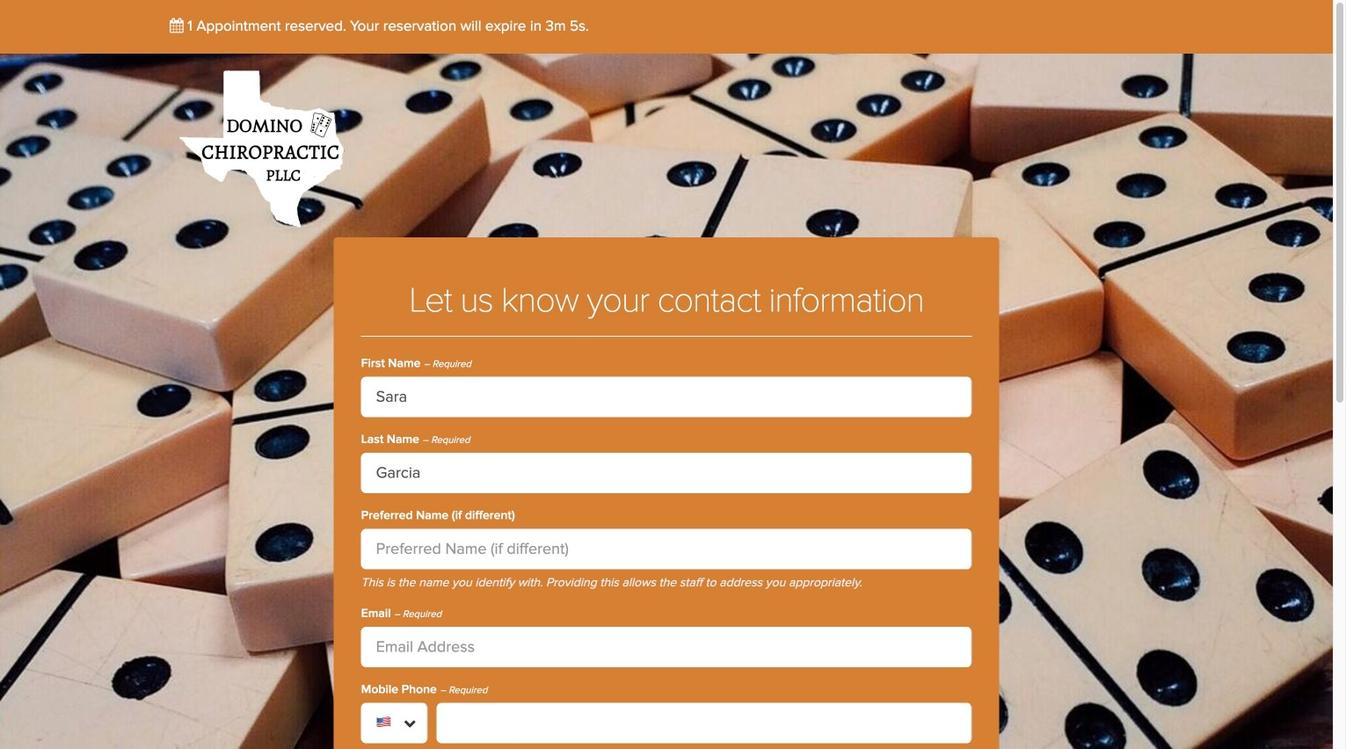 Task type: vqa. For each thing, say whether or not it's contained in the screenshot.
Domino Chiropractic image
yes



Task type: locate. For each thing, give the bounding box(es) containing it.
Last Name text field
[[361, 453, 972, 493]]

None telephone field
[[437, 703, 972, 743]]

Preferred Name (if different) text field
[[361, 529, 972, 569]]

domino chiropractic image
[[179, 70, 344, 229]]

calendar image
[[170, 18, 184, 33]]

Email Address email field
[[361, 627, 972, 667]]

First Name text field
[[361, 377, 972, 417]]



